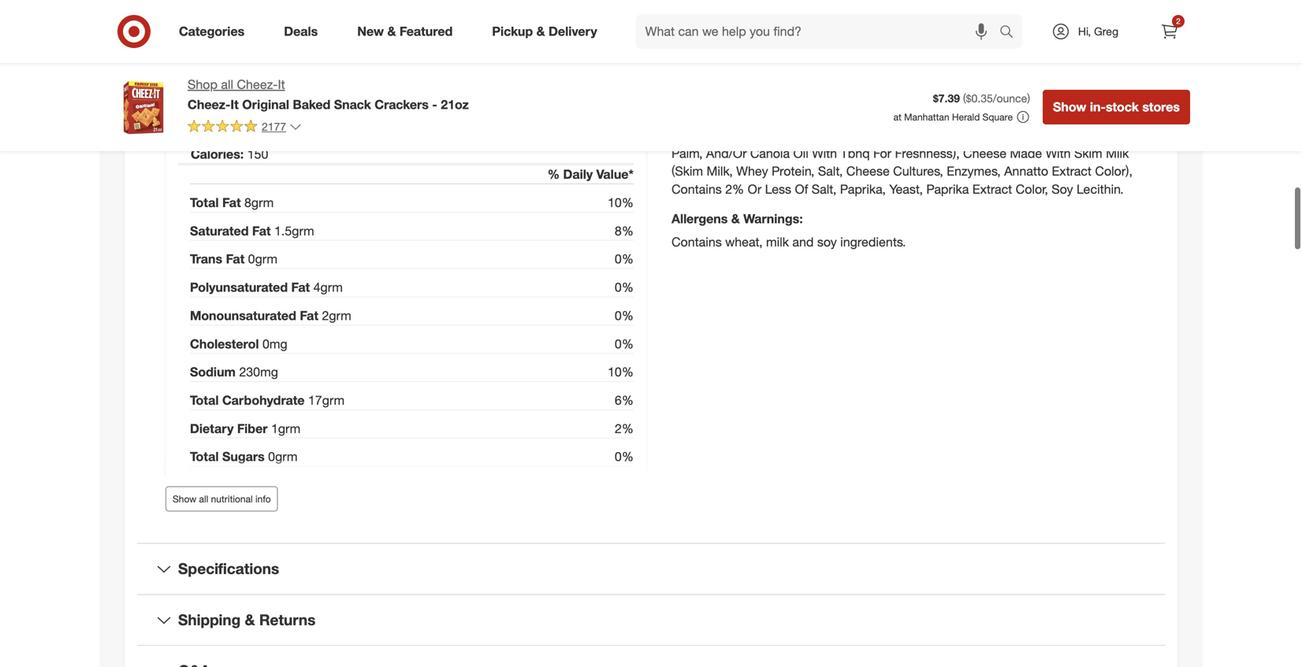 Task type: describe. For each thing, give the bounding box(es) containing it.
shop
[[188, 77, 218, 92]]

[riboflavin],
[[736, 128, 801, 143]]

categories
[[179, 24, 245, 39]]

info inside dropdown button
[[222, 46, 248, 64]]

0 vertical spatial extract
[[1052, 164, 1092, 179]]

featured
[[400, 24, 453, 39]]

enzymes,
[[947, 164, 1001, 179]]

total sugars 0 grm
[[190, 450, 298, 465]]

0 vertical spatial 2
[[1177, 16, 1181, 26]]

protein,
[[772, 164, 815, 179]]

2 soybean, from the left
[[1070, 128, 1123, 143]]

flour,
[[801, 110, 831, 125]]

1 vertical spatial it
[[231, 97, 239, 112]]

serving size: 27 crackers serving per container: about 20
[[178, 88, 369, 121]]

10% for grm
[[608, 195, 634, 211]]

1.5
[[274, 223, 292, 239]]

hi, greg
[[1079, 24, 1119, 38]]

carbohydrate
[[222, 393, 305, 408]]

about
[[317, 106, 351, 121]]

annatto
[[1005, 164, 1049, 179]]

enriched flour (wheat flour, niacin, reduced iron, vitamin b1 [thiamin mononitrate], vitamin b2 [riboflavin], folic acid), vegetable oil (high oleic soybean, soybean, palm, and/or canola oil with tbhq for freshness), cheese made with skim milk (skim milk, whey protein, salt, cheese cultures, enzymes, annatto extract color), contains 2% or less of salt, paprika, yeast, paprika extract color, soy lecithin.
[[672, 110, 1150, 197]]

show all nutritional info button
[[166, 487, 278, 512]]

returns
[[259, 611, 316, 630]]

1 serving from the top
[[178, 88, 224, 103]]

info inside button
[[255, 494, 271, 506]]

freshness),
[[895, 146, 960, 161]]

lecithin.
[[1077, 182, 1124, 197]]

& for warnings:
[[732, 211, 740, 227]]

less
[[765, 182, 792, 197]]

trans
[[190, 252, 222, 267]]

10% for mg
[[608, 365, 634, 380]]

specifications button
[[137, 545, 1165, 595]]

/ounce
[[993, 92, 1028, 105]]

(skim
[[672, 164, 703, 179]]

%
[[548, 167, 560, 182]]

0 for trans fat
[[248, 252, 255, 267]]

fat for trans fat
[[226, 252, 245, 267]]

show for show all nutritional info
[[173, 494, 196, 506]]

(
[[963, 92, 966, 105]]

total fat 8 grm
[[190, 195, 274, 211]]

milk inside the enriched flour (wheat flour, niacin, reduced iron, vitamin b1 [thiamin mononitrate], vitamin b2 [riboflavin], folic acid), vegetable oil (high oleic soybean, soybean, palm, and/or canola oil with tbhq for freshness), cheese made with skim milk (skim milk, whey protein, salt, cheese cultures, enzymes, annatto extract color), contains 2% or less of salt, paprika, yeast, paprika extract color, soy lecithin.
[[1106, 146, 1129, 161]]

$0.35
[[966, 92, 993, 105]]

1 vertical spatial 27
[[229, 122, 243, 138]]

& for featured
[[388, 24, 396, 39]]

amount 27 crackers (30g)
[[178, 122, 333, 138]]

show in-stock stores button
[[1043, 90, 1191, 125]]

1 vertical spatial 2
[[322, 308, 329, 324]]

-
[[432, 97, 437, 112]]

0% for cholesterol 0 mg
[[615, 337, 634, 352]]

folic
[[805, 128, 831, 143]]

size:
[[227, 88, 256, 103]]

search button
[[993, 14, 1031, 52]]

grm for dietary fiber 1 grm
[[278, 421, 301, 437]]

fiber
[[237, 421, 268, 437]]

enriched
[[672, 110, 722, 125]]

snack
[[334, 97, 371, 112]]

delivery
[[549, 24, 597, 39]]

soy inside the enriched flour (wheat flour, niacin, reduced iron, vitamin b1 [thiamin mononitrate], vitamin b2 [riboflavin], folic acid), vegetable oil (high oleic soybean, soybean, palm, and/or canola oil with tbhq for freshness), cheese made with skim milk (skim milk, whey protein, salt, cheese cultures, enzymes, annatto extract color), contains 2% or less of salt, paprika, yeast, paprika extract color, soy lecithin.
[[1052, 182, 1074, 197]]

crackers down the container:
[[246, 122, 300, 138]]

tbhq
[[841, 146, 870, 161]]

27 inside serving size: 27 crackers serving per container: about 20
[[259, 88, 273, 103]]

calories:
[[191, 146, 244, 162]]

grm for total fat 8 grm
[[251, 195, 274, 211]]

1
[[271, 421, 278, 437]]

show in-stock stores
[[1054, 99, 1180, 115]]

total for total fat
[[190, 195, 219, 211]]

monounsaturated
[[190, 308, 296, 324]]

square
[[983, 111, 1013, 123]]

grm for total sugars 0 grm
[[275, 450, 298, 465]]

mg for sodium 230 mg
[[260, 365, 278, 380]]

at manhattan herald square
[[894, 111, 1013, 123]]

2 with from the left
[[1046, 146, 1071, 161]]

label info button
[[137, 30, 1165, 80]]

0 horizontal spatial cheese
[[847, 164, 890, 179]]

1 soybean, from the left
[[1014, 128, 1067, 143]]

1 horizontal spatial oil
[[930, 128, 945, 143]]

and
[[793, 234, 814, 250]]

1 vertical spatial extract
[[973, 182, 1013, 197]]

mononitrate],
[[1075, 110, 1150, 125]]

shop all cheez-it cheez-it original baked snack crackers - 21oz
[[188, 77, 469, 112]]

grm for total carbohydrate 17 grm
[[322, 393, 345, 408]]

amount
[[178, 122, 225, 138]]

wheat,
[[726, 234, 763, 250]]

8%
[[615, 223, 634, 239]]

0 for total sugars
[[268, 450, 275, 465]]

all for show
[[199, 494, 208, 506]]

fat for polyunsaturated fat
[[291, 280, 310, 295]]

150
[[247, 146, 268, 162]]

skim
[[1075, 146, 1103, 161]]

made
[[1010, 146, 1043, 161]]

% daily value*
[[548, 167, 634, 182]]

allergens
[[672, 211, 728, 227]]

1 horizontal spatial cheez-
[[237, 77, 278, 92]]

0% for trans fat 0 grm
[[615, 252, 634, 267]]

show for show in-stock stores
[[1054, 99, 1087, 115]]

fat for total fat
[[222, 195, 241, 211]]

color),
[[1096, 164, 1133, 179]]

[thiamin
[[1024, 110, 1072, 125]]

palm,
[[672, 146, 703, 161]]

iron,
[[931, 110, 956, 125]]

2177 link
[[188, 119, 302, 137]]

all for shop
[[221, 77, 233, 92]]

niacin,
[[835, 110, 873, 125]]

shipping
[[178, 611, 241, 630]]

contains
[[672, 234, 722, 250]]

What can we help you find? suggestions appear below search field
[[636, 14, 1004, 49]]

fat for saturated fat
[[252, 223, 271, 239]]

baked
[[293, 97, 331, 112]]

vegetable
[[870, 128, 926, 143]]

in-
[[1090, 99, 1106, 115]]

sodium
[[190, 365, 236, 380]]

dietary
[[190, 421, 234, 437]]

$7.39 ( $0.35 /ounce )
[[934, 92, 1031, 105]]

0 vertical spatial salt,
[[818, 164, 843, 179]]

1 vertical spatial vitamin
[[672, 128, 713, 143]]

daily
[[563, 167, 593, 182]]



Task type: vqa. For each thing, say whether or not it's contained in the screenshot.
vitamin to the right
yes



Task type: locate. For each thing, give the bounding box(es) containing it.
& for delivery
[[537, 24, 545, 39]]

polyunsaturated
[[190, 280, 288, 295]]

salt, down 'tbhq'
[[818, 164, 843, 179]]

soybean, down "[thiamin"
[[1014, 128, 1067, 143]]

soy
[[1052, 182, 1074, 197], [818, 234, 837, 250]]

image of cheez-it original baked snack crackers - 21oz image
[[112, 76, 175, 139]]

stores
[[1143, 99, 1180, 115]]

fat left 1.5
[[252, 223, 271, 239]]

pickup & delivery link
[[479, 14, 617, 49]]

oil up "protein,"
[[794, 146, 809, 161]]

cultures,
[[894, 164, 944, 179]]

)
[[1028, 92, 1031, 105]]

with down folic on the right
[[812, 146, 837, 161]]

monounsaturated fat 2 grm
[[190, 308, 351, 324]]

0% for polyunsaturated fat 4 grm
[[615, 280, 634, 295]]

fat up polyunsaturated
[[226, 252, 245, 267]]

1 vertical spatial total
[[190, 393, 219, 408]]

& for returns
[[245, 611, 255, 630]]

all inside button
[[199, 494, 208, 506]]

calories: 150
[[191, 146, 268, 162]]

fat for monounsaturated fat
[[300, 308, 319, 324]]

pickup
[[492, 24, 533, 39]]

2 vertical spatial 0
[[268, 450, 275, 465]]

mg down monounsaturated fat 2 grm
[[270, 337, 288, 352]]

total up saturated
[[190, 195, 219, 211]]

all inside shop all cheez-it cheez-it original baked snack crackers - 21oz
[[221, 77, 233, 92]]

cheez-
[[237, 77, 278, 92], [188, 97, 231, 112]]

salt, right of
[[812, 182, 837, 197]]

1 vertical spatial milk
[[766, 234, 789, 250]]

total for total sugars
[[190, 450, 219, 465]]

it up "2177" link
[[231, 97, 239, 112]]

1 vertical spatial all
[[199, 494, 208, 506]]

0 vertical spatial 27
[[259, 88, 273, 103]]

0 horizontal spatial oil
[[794, 146, 809, 161]]

contains
[[672, 182, 722, 197]]

2 right "greg"
[[1177, 16, 1181, 26]]

fat left 4
[[291, 280, 310, 295]]

0 horizontal spatial soy
[[818, 234, 837, 250]]

0 right sugars
[[268, 450, 275, 465]]

crackers inside serving size: 27 crackers serving per container: about 20
[[277, 88, 327, 103]]

crackers inside shop all cheez-it cheez-it original baked snack crackers - 21oz
[[375, 97, 429, 112]]

& inside allergens & warnings: contains wheat, milk and soy ingredients.
[[732, 211, 740, 227]]

0 vertical spatial serving
[[178, 88, 224, 103]]

2 10% from the top
[[608, 365, 634, 380]]

1 horizontal spatial milk
[[1106, 146, 1129, 161]]

0 vertical spatial 10%
[[608, 195, 634, 211]]

1 with from the left
[[812, 146, 837, 161]]

oil
[[930, 128, 945, 143], [794, 146, 809, 161]]

canola
[[751, 146, 790, 161]]

total down dietary
[[190, 450, 219, 465]]

1 horizontal spatial with
[[1046, 146, 1071, 161]]

2 serving from the top
[[178, 106, 224, 121]]

salt,
[[818, 164, 843, 179], [812, 182, 837, 197]]

milk,
[[707, 164, 733, 179]]

0 vertical spatial cheez-
[[237, 77, 278, 92]]

1 horizontal spatial soy
[[1052, 182, 1074, 197]]

show all nutritional info
[[173, 494, 271, 506]]

2 0% from the top
[[615, 280, 634, 295]]

1 horizontal spatial show
[[1054, 99, 1087, 115]]

0 horizontal spatial milk
[[766, 234, 789, 250]]

1 horizontal spatial extract
[[1052, 164, 1092, 179]]

0 horizontal spatial 27
[[229, 122, 243, 138]]

& right new
[[388, 24, 396, 39]]

1 horizontal spatial info
[[255, 494, 271, 506]]

0 horizontal spatial it
[[231, 97, 239, 112]]

20
[[355, 106, 369, 121]]

yeast,
[[890, 182, 923, 197]]

0 horizontal spatial cheez-
[[188, 97, 231, 112]]

label
[[178, 46, 217, 64]]

grm for monounsaturated fat 2 grm
[[329, 308, 351, 324]]

10% up 6%
[[608, 365, 634, 380]]

oil down iron,
[[930, 128, 945, 143]]

0 vertical spatial info
[[222, 46, 248, 64]]

& inside shipping & returns dropdown button
[[245, 611, 255, 630]]

0 horizontal spatial with
[[812, 146, 837, 161]]

0 vertical spatial mg
[[270, 337, 288, 352]]

cholesterol 0 mg
[[190, 337, 288, 352]]

27 up the container:
[[259, 88, 273, 103]]

milk
[[1106, 146, 1129, 161], [766, 234, 789, 250]]

vitamin down enriched at top right
[[672, 128, 713, 143]]

27
[[259, 88, 273, 103], [229, 122, 243, 138]]

& right pickup
[[537, 24, 545, 39]]

new & featured link
[[344, 14, 473, 49]]

show
[[1054, 99, 1087, 115], [173, 494, 196, 506]]

17
[[308, 393, 322, 408]]

extract
[[1052, 164, 1092, 179], [973, 182, 1013, 197]]

1 horizontal spatial soybean,
[[1070, 128, 1123, 143]]

4 0% from the top
[[615, 337, 634, 352]]

0 horizontal spatial 2
[[322, 308, 329, 324]]

reduced
[[877, 110, 928, 125]]

cheese up paprika,
[[847, 164, 890, 179]]

for
[[874, 146, 892, 161]]

whey
[[737, 164, 768, 179]]

2% inside the enriched flour (wheat flour, niacin, reduced iron, vitamin b1 [thiamin mononitrate], vitamin b2 [riboflavin], folic acid), vegetable oil (high oleic soybean, soybean, palm, and/or canola oil with tbhq for freshness), cheese made with skim milk (skim milk, whey protein, salt, cheese cultures, enzymes, annatto extract color), contains 2% or less of salt, paprika, yeast, paprika extract color, soy lecithin.
[[726, 182, 745, 197]]

total for total carbohydrate
[[190, 393, 219, 408]]

total carbohydrate 17 grm
[[190, 393, 345, 408]]

1 10% from the top
[[608, 195, 634, 211]]

shipping & returns
[[178, 611, 316, 630]]

0 vertical spatial it
[[278, 77, 285, 92]]

extract down enzymes,
[[973, 182, 1013, 197]]

0 horizontal spatial extract
[[973, 182, 1013, 197]]

total
[[190, 195, 219, 211], [190, 393, 219, 408], [190, 450, 219, 465]]

and/or
[[706, 146, 747, 161]]

2 vertical spatial total
[[190, 450, 219, 465]]

cholesterol
[[190, 337, 259, 352]]

8
[[244, 195, 251, 211]]

1 0% from the top
[[615, 252, 634, 267]]

soy right color,
[[1052, 182, 1074, 197]]

with left skim
[[1046, 146, 1071, 161]]

1 horizontal spatial it
[[278, 77, 285, 92]]

all right shop
[[221, 77, 233, 92]]

polyunsaturated fat 4 grm
[[190, 280, 343, 295]]

cheez- up original
[[237, 77, 278, 92]]

milk up color),
[[1106, 146, 1129, 161]]

herald
[[952, 111, 980, 123]]

original
[[242, 97, 289, 112]]

allergens & warnings: contains wheat, milk and soy ingredients.
[[672, 211, 906, 250]]

extract down skim
[[1052, 164, 1092, 179]]

2% down 6%
[[615, 421, 634, 437]]

1 vertical spatial oil
[[794, 146, 809, 161]]

hi,
[[1079, 24, 1091, 38]]

fat left '8'
[[222, 195, 241, 211]]

crackers left -
[[375, 97, 429, 112]]

0 vertical spatial show
[[1054, 99, 1087, 115]]

search
[[993, 25, 1031, 41]]

0 vertical spatial total
[[190, 195, 219, 211]]

2% left or
[[726, 182, 745, 197]]

sugars
[[222, 450, 265, 465]]

vitamin
[[959, 110, 1001, 125], [672, 128, 713, 143]]

230
[[239, 365, 260, 380]]

of
[[795, 182, 809, 197]]

1 vertical spatial salt,
[[812, 182, 837, 197]]

categories link
[[166, 14, 264, 49]]

0 vertical spatial oil
[[930, 128, 945, 143]]

warnings:
[[744, 211, 803, 227]]

milk down warnings:
[[766, 234, 789, 250]]

1 horizontal spatial 27
[[259, 88, 273, 103]]

(30g)
[[304, 122, 333, 138]]

1 horizontal spatial cheese
[[964, 146, 1007, 161]]

0 vertical spatial all
[[221, 77, 233, 92]]

1 vertical spatial show
[[173, 494, 196, 506]]

0 vertical spatial milk
[[1106, 146, 1129, 161]]

27 down the per
[[229, 122, 243, 138]]

container:
[[251, 106, 314, 121]]

b2
[[717, 128, 733, 143]]

crackers
[[277, 88, 327, 103], [375, 97, 429, 112], [246, 122, 300, 138]]

0 vertical spatial cheese
[[964, 146, 1007, 161]]

1 vertical spatial cheez-
[[188, 97, 231, 112]]

0 horizontal spatial show
[[173, 494, 196, 506]]

0% for monounsaturated fat 2 grm
[[615, 308, 634, 324]]

1 vertical spatial cheese
[[847, 164, 890, 179]]

sodium 230 mg
[[190, 365, 278, 380]]

3 total from the top
[[190, 450, 219, 465]]

& left returns
[[245, 611, 255, 630]]

1 vertical spatial 2%
[[615, 421, 634, 437]]

flour
[[726, 110, 754, 125]]

0 horizontal spatial 2%
[[615, 421, 634, 437]]

4
[[314, 280, 321, 295]]

3 0% from the top
[[615, 308, 634, 324]]

soybean, up skim
[[1070, 128, 1123, 143]]

cheez- down shop
[[188, 97, 231, 112]]

soy inside allergens & warnings: contains wheat, milk and soy ingredients.
[[818, 234, 837, 250]]

1 vertical spatial info
[[255, 494, 271, 506]]

show left nutritional on the bottom of page
[[173, 494, 196, 506]]

greg
[[1095, 24, 1119, 38]]

2 total from the top
[[190, 393, 219, 408]]

1 horizontal spatial 2%
[[726, 182, 745, 197]]

all
[[221, 77, 233, 92], [199, 494, 208, 506]]

mg up total carbohydrate 17 grm
[[260, 365, 278, 380]]

0 horizontal spatial info
[[222, 46, 248, 64]]

& inside pickup & delivery link
[[537, 24, 545, 39]]

show left in-
[[1054, 99, 1087, 115]]

new
[[357, 24, 384, 39]]

soy right the and
[[818, 234, 837, 250]]

per
[[227, 106, 248, 121]]

1 vertical spatial mg
[[260, 365, 278, 380]]

milk inside allergens & warnings: contains wheat, milk and soy ingredients.
[[766, 234, 789, 250]]

cheese down oleic
[[964, 146, 1007, 161]]

manhattan
[[905, 111, 950, 123]]

acid),
[[835, 128, 867, 143]]

fat down 4
[[300, 308, 319, 324]]

info down categories
[[222, 46, 248, 64]]

&
[[388, 24, 396, 39], [537, 24, 545, 39], [732, 211, 740, 227], [245, 611, 255, 630]]

paprika
[[927, 182, 969, 197]]

2%
[[726, 182, 745, 197], [615, 421, 634, 437]]

0 vertical spatial 2%
[[726, 182, 745, 197]]

crackers up the container:
[[277, 88, 327, 103]]

& inside new & featured link
[[388, 24, 396, 39]]

color,
[[1016, 182, 1049, 197]]

it up original
[[278, 77, 285, 92]]

2 down polyunsaturated fat 4 grm
[[322, 308, 329, 324]]

0 horizontal spatial vitamin
[[672, 128, 713, 143]]

0 down saturated fat 1.5 grm
[[248, 252, 255, 267]]

5 0% from the top
[[615, 450, 634, 465]]

1 vertical spatial 10%
[[608, 365, 634, 380]]

10% up 8%
[[608, 195, 634, 211]]

oleic
[[981, 128, 1010, 143]]

vitamin down $0.35
[[959, 110, 1001, 125]]

specifications
[[178, 560, 279, 579]]

1 horizontal spatial 2
[[1177, 16, 1181, 26]]

1 horizontal spatial vitamin
[[959, 110, 1001, 125]]

grm for trans fat 0 grm
[[255, 252, 278, 267]]

& up wheat, in the right of the page
[[732, 211, 740, 227]]

0
[[248, 252, 255, 267], [263, 337, 270, 352], [268, 450, 275, 465]]

grm for polyunsaturated fat 4 grm
[[321, 280, 343, 295]]

1 vertical spatial serving
[[178, 106, 224, 121]]

0 vertical spatial soy
[[1052, 182, 1074, 197]]

dietary fiber 1 grm
[[190, 421, 301, 437]]

all left nutritional on the bottom of page
[[199, 494, 208, 506]]

1 vertical spatial 0
[[263, 337, 270, 352]]

0 vertical spatial 0
[[248, 252, 255, 267]]

0 horizontal spatial all
[[199, 494, 208, 506]]

info right nutritional on the bottom of page
[[255, 494, 271, 506]]

1 vertical spatial soy
[[818, 234, 837, 250]]

total up dietary
[[190, 393, 219, 408]]

0 horizontal spatial soybean,
[[1014, 128, 1067, 143]]

0% for total sugars 0 grm
[[615, 450, 634, 465]]

at
[[894, 111, 902, 123]]

1 horizontal spatial all
[[221, 77, 233, 92]]

mg for cholesterol 0 mg
[[270, 337, 288, 352]]

deals
[[284, 24, 318, 39]]

deals link
[[271, 14, 338, 49]]

grm for saturated fat 1.5 grm
[[292, 223, 314, 239]]

it
[[278, 77, 285, 92], [231, 97, 239, 112]]

1 total from the top
[[190, 195, 219, 211]]

0 vertical spatial vitamin
[[959, 110, 1001, 125]]

0 down monounsaturated fat 2 grm
[[263, 337, 270, 352]]



